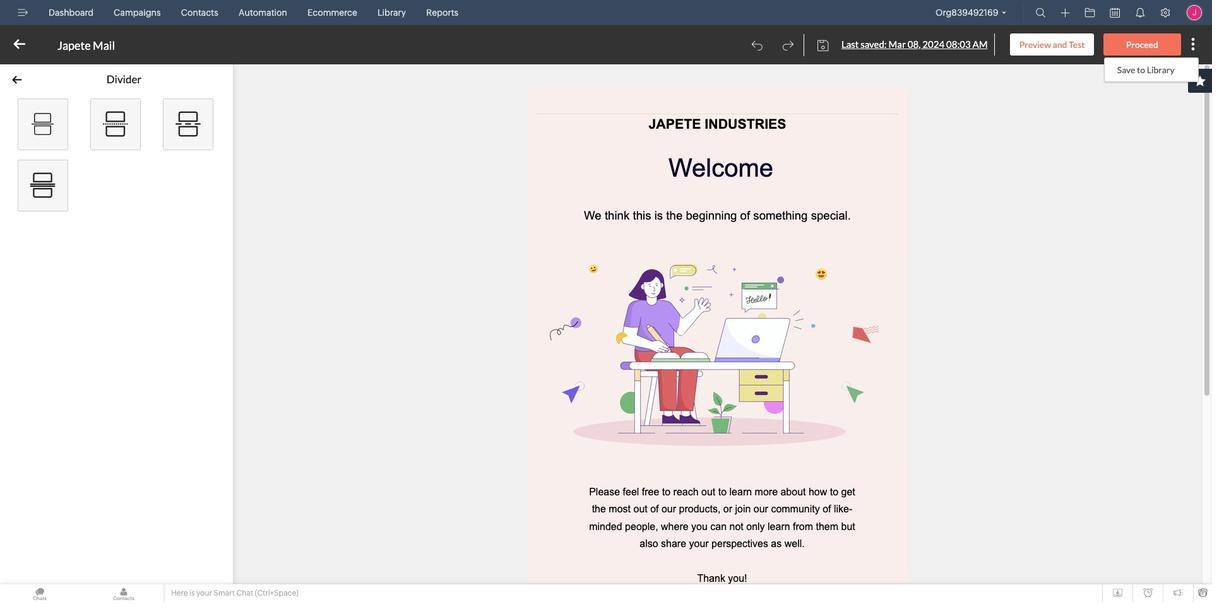 Task type: describe. For each thing, give the bounding box(es) containing it.
reports link
[[421, 0, 464, 25]]

ecommerce link
[[302, 0, 362, 25]]

here
[[171, 589, 188, 598]]

quick actions image
[[1061, 8, 1070, 18]]

here is your smart chat (ctrl+space)
[[171, 589, 298, 598]]

chats image
[[0, 585, 80, 602]]

contacts link
[[176, 0, 223, 25]]

ecommerce
[[307, 8, 357, 18]]

library link
[[372, 0, 411, 25]]

org839492169
[[936, 8, 998, 18]]

campaigns link
[[109, 0, 166, 25]]

chat
[[236, 589, 253, 598]]

your
[[196, 589, 212, 598]]

is
[[189, 589, 195, 598]]

automation
[[239, 8, 287, 18]]

configure settings image
[[1160, 8, 1170, 18]]



Task type: vqa. For each thing, say whether or not it's contained in the screenshot.
SalesInbox link
no



Task type: locate. For each thing, give the bounding box(es) containing it.
contacts
[[181, 8, 218, 18]]

smart
[[214, 589, 235, 598]]

calendar image
[[1110, 8, 1120, 18]]

folder image
[[1085, 8, 1095, 18]]

search image
[[1036, 8, 1046, 18]]

library
[[377, 8, 406, 18]]

notifications image
[[1135, 8, 1145, 18]]

reports
[[426, 8, 458, 18]]

campaigns
[[114, 8, 161, 18]]

dashboard
[[49, 8, 94, 18]]

dashboard link
[[44, 0, 99, 25]]

(ctrl+space)
[[255, 589, 298, 598]]

contacts image
[[84, 585, 164, 602]]

automation link
[[234, 0, 292, 25]]



